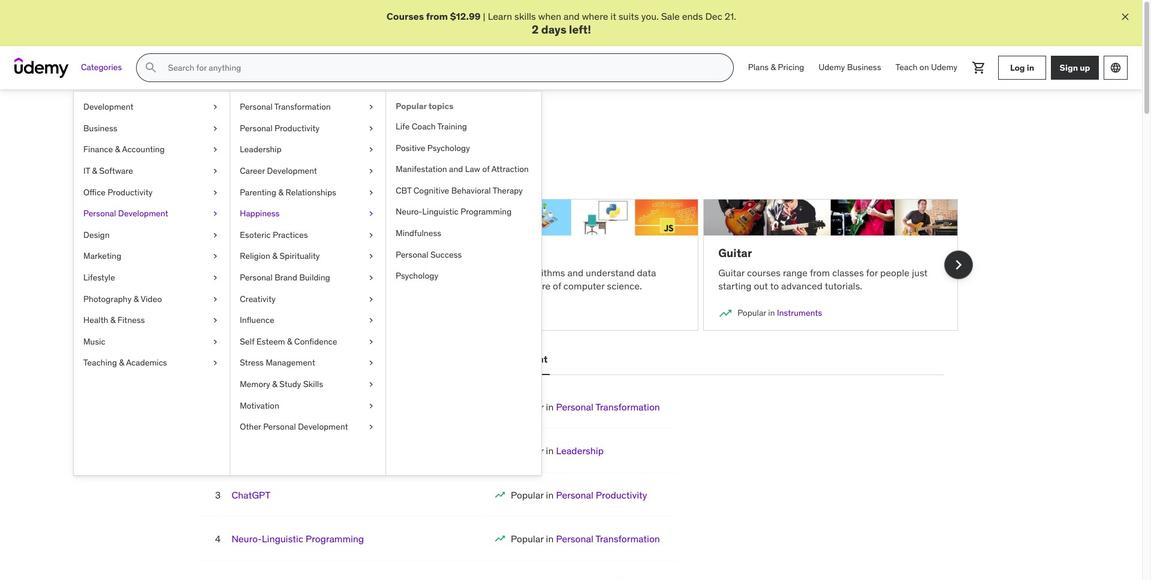 Task type: locate. For each thing, give the bounding box(es) containing it.
design for design link
[[83, 230, 110, 240]]

personal transformation
[[240, 101, 331, 112]]

0 horizontal spatial design
[[83, 230, 110, 240]]

1 horizontal spatial personal development
[[444, 353, 548, 365]]

creativity
[[240, 294, 276, 304]]

psychology up manifestation and law of attraction
[[428, 142, 470, 153]]

xsmall image inside personal transformation link
[[366, 101, 376, 113]]

1 vertical spatial design
[[342, 353, 374, 365]]

from inside use statistical probability to teach computers how to learn from data.
[[223, 280, 243, 292]]

life up other
[[232, 401, 248, 413]]

training inside happiness element
[[438, 121, 467, 132]]

guitar for guitar
[[719, 246, 752, 260]]

xsmall image inside the esoteric practices link
[[366, 230, 376, 241]]

xsmall image for happiness
[[366, 208, 376, 220]]

xsmall image inside music link
[[211, 336, 220, 348]]

2 vertical spatial learn
[[459, 267, 483, 279]]

stress management
[[240, 358, 315, 368]]

mindfulness link
[[386, 223, 542, 244]]

0 vertical spatial personal development
[[83, 208, 168, 219]]

xsmall image inside health & fitness link
[[211, 315, 220, 327]]

understand
[[586, 267, 635, 279]]

1 horizontal spatial life
[[396, 121, 410, 132]]

& up probability
[[272, 251, 278, 262]]

xsmall image inside it & software link
[[211, 166, 220, 177]]

religion
[[240, 251, 270, 262]]

you.
[[642, 10, 659, 22]]

xsmall image for creativity
[[366, 294, 376, 305]]

coach up other
[[250, 401, 277, 413]]

in down popular in personal productivity
[[546, 533, 554, 545]]

popular and trending topics
[[184, 118, 384, 137]]

0 vertical spatial productivity
[[275, 123, 320, 134]]

0 vertical spatial neuro-
[[396, 207, 422, 217]]

on
[[920, 62, 929, 73]]

relationships
[[286, 187, 336, 198]]

1 horizontal spatial training
[[438, 121, 467, 132]]

shopping cart with 0 items image
[[972, 61, 987, 75]]

positive psychology
[[396, 142, 470, 153]]

0 horizontal spatial popular in image
[[494, 489, 506, 501]]

to up structures
[[485, 267, 494, 279]]

building
[[299, 272, 330, 283]]

guitar for guitar courses range from classes for people just starting out to advanced tutorials.
[[719, 267, 745, 279]]

in for right leadership link
[[546, 445, 554, 457]]

development
[[83, 101, 133, 112], [267, 166, 317, 176], [118, 208, 168, 219], [266, 353, 328, 365], [487, 353, 548, 365], [298, 422, 348, 432]]

leadership link
[[230, 139, 386, 161], [556, 445, 604, 457]]

2 horizontal spatial productivity
[[596, 489, 647, 501]]

in down popular in leadership
[[546, 489, 554, 501]]

0 vertical spatial leadership
[[240, 144, 282, 155]]

coach inside happiness element
[[412, 121, 436, 132]]

training up other personal development
[[279, 401, 313, 413]]

&
[[771, 62, 776, 73], [115, 144, 120, 155], [92, 166, 97, 176], [278, 187, 284, 198], [272, 251, 278, 262], [134, 294, 139, 304], [277, 308, 282, 319], [110, 315, 115, 326], [287, 336, 292, 347], [119, 358, 124, 368], [272, 379, 278, 390]]

just
[[912, 267, 928, 279]]

xsmall image inside leadership link
[[366, 144, 376, 156]]

xsmall image inside parenting & relationships link
[[366, 187, 376, 199]]

0 horizontal spatial skills
[[432, 153, 453, 165]]

1 vertical spatial business
[[83, 123, 117, 134]]

in left instruments
[[769, 308, 775, 319]]

core
[[532, 280, 551, 292]]

0 horizontal spatial neuro-
[[232, 533, 262, 545]]

0 vertical spatial topics
[[429, 101, 454, 112]]

& right "finance"
[[115, 144, 120, 155]]

log in
[[1011, 62, 1035, 73]]

career development
[[240, 166, 317, 176]]

manifestation and law of attraction
[[396, 164, 529, 175]]

0 vertical spatial linguistic
[[422, 207, 459, 217]]

learn inside the learn to build algorithms and understand data structures at the core of computer science.
[[459, 267, 483, 279]]

xsmall image inside office productivity link
[[211, 187, 220, 199]]

learn inside courses from $12.99 | learn skills when and where it suits you. sale ends dec 21. 2 days left!
[[488, 10, 512, 22]]

popular for right personal productivity link
[[511, 489, 544, 501]]

learn left something
[[184, 153, 208, 165]]

attraction
[[492, 164, 529, 175]]

1 horizontal spatial of
[[553, 280, 561, 292]]

Search for anything text field
[[166, 58, 719, 78]]

business left teach
[[847, 62, 881, 73]]

0 horizontal spatial learn
[[184, 153, 208, 165]]

1 vertical spatial personal transformation link
[[556, 401, 660, 413]]

xsmall image inside memory & study skills link
[[366, 379, 376, 391]]

teach
[[896, 62, 918, 73]]

udemy image
[[14, 58, 69, 78]]

0 horizontal spatial programming
[[306, 533, 364, 545]]

life up positive
[[396, 121, 410, 132]]

1 vertical spatial life coach training
[[232, 401, 313, 413]]

xsmall image for design
[[211, 230, 220, 241]]

1 vertical spatial neuro-
[[232, 533, 262, 545]]

business up "finance"
[[83, 123, 117, 134]]

of right core
[[553, 280, 561, 292]]

bestselling button
[[198, 345, 254, 374]]

from left $12.99
[[426, 10, 448, 22]]

business link
[[74, 118, 230, 139]]

0 vertical spatial skills
[[515, 10, 536, 22]]

starting
[[719, 280, 752, 292]]

& left video at the left bottom of the page
[[134, 294, 139, 304]]

0 horizontal spatial udemy
[[819, 62, 845, 73]]

xsmall image
[[211, 123, 220, 135], [366, 123, 376, 135], [211, 166, 220, 177], [366, 187, 376, 199], [211, 230, 220, 241], [211, 251, 220, 263], [211, 272, 220, 284], [366, 272, 376, 284], [211, 294, 220, 305], [366, 315, 376, 327], [211, 336, 220, 348], [366, 336, 376, 348], [366, 358, 376, 369], [366, 379, 376, 391], [366, 422, 376, 433]]

& right esteem
[[287, 336, 292, 347]]

& for software
[[92, 166, 97, 176]]

xsmall image inside stress management link
[[366, 358, 376, 369]]

to
[[309, 267, 318, 279], [415, 267, 423, 279], [485, 267, 494, 279], [770, 280, 779, 292]]

1 vertical spatial neuro-linguistic programming link
[[232, 533, 364, 545]]

linguistic down chatgpt link
[[262, 533, 303, 545]]

cbt cognitive behavioral therapy
[[396, 185, 523, 196]]

life
[[396, 121, 410, 132], [232, 401, 248, 413]]

of right law at top left
[[482, 164, 490, 175]]

machine
[[199, 246, 245, 260]]

for
[[867, 267, 878, 279]]

1 horizontal spatial design
[[342, 353, 374, 365]]

in
[[1027, 62, 1035, 73], [249, 308, 255, 319], [769, 308, 775, 319], [546, 401, 554, 413], [546, 445, 554, 457], [546, 489, 554, 501], [546, 533, 554, 545]]

xsmall image
[[211, 101, 220, 113], [366, 101, 376, 113], [211, 144, 220, 156], [366, 144, 376, 156], [366, 166, 376, 177], [211, 187, 220, 199], [211, 208, 220, 220], [366, 208, 376, 220], [366, 230, 376, 241], [366, 251, 376, 263], [366, 294, 376, 305], [211, 315, 220, 327], [211, 358, 220, 369], [366, 400, 376, 412]]

popular in image for popular in personal transformation
[[494, 533, 506, 545]]

linguistic inside happiness element
[[422, 207, 459, 217]]

neuro- down cbt
[[396, 207, 422, 217]]

1 vertical spatial personal productivity link
[[556, 489, 647, 501]]

coach
[[412, 121, 436, 132], [250, 401, 277, 413]]

xsmall image inside marketing link
[[211, 251, 220, 263]]

popular in image
[[719, 306, 733, 321], [494, 489, 506, 501]]

1 vertical spatial leadership
[[556, 445, 604, 457]]

learn right |
[[488, 10, 512, 22]]

self
[[240, 336, 255, 347]]

2 guitar from the top
[[719, 267, 745, 279]]

training up positive psychology link
[[438, 121, 467, 132]]

& right "data"
[[277, 308, 282, 319]]

self esteem & confidence
[[240, 336, 337, 347]]

leadership link down 'trending'
[[230, 139, 386, 161]]

1 vertical spatial of
[[553, 280, 561, 292]]

0 vertical spatial popular in image
[[719, 306, 733, 321]]

0 horizontal spatial popular in image
[[199, 306, 213, 321]]

completely
[[258, 153, 305, 165]]

xsmall image for personal transformation
[[366, 101, 376, 113]]

0 horizontal spatial training
[[279, 401, 313, 413]]

design inside button
[[342, 353, 374, 365]]

life coach training link down memory & study skills
[[232, 401, 313, 413]]

1 vertical spatial popular in image
[[494, 489, 506, 501]]

2 udemy from the left
[[931, 62, 958, 73]]

life coach training link up positive psychology at the left
[[386, 116, 542, 138]]

topics up improve
[[340, 118, 384, 137]]

xsmall image for photography & video
[[211, 294, 220, 305]]

productivity for personal productivity
[[275, 123, 320, 134]]

0 horizontal spatial from
[[223, 280, 243, 292]]

to inside the learn to build algorithms and understand data structures at the core of computer science.
[[485, 267, 494, 279]]

0 horizontal spatial linguistic
[[262, 533, 303, 545]]

2 popular in personal transformation from the top
[[511, 533, 660, 545]]

xsmall image inside teaching & academics "link"
[[211, 358, 220, 369]]

popular in personal productivity
[[511, 489, 647, 501]]

popular in image inside carousel element
[[199, 306, 213, 321]]

0 vertical spatial guitar
[[719, 246, 752, 260]]

0 horizontal spatial of
[[482, 164, 490, 175]]

0 vertical spatial neuro-linguistic programming
[[396, 207, 512, 217]]

psychology down personal success
[[396, 271, 438, 281]]

xsmall image for memory & study skills
[[366, 379, 376, 391]]

and left law at top left
[[449, 164, 463, 175]]

in up popular in personal productivity
[[546, 445, 554, 457]]

popular in personal transformation
[[511, 401, 660, 413], [511, 533, 660, 545]]

& right it
[[92, 166, 97, 176]]

neuro-linguistic programming inside neuro-linguistic programming link
[[396, 207, 512, 217]]

3
[[215, 489, 221, 501]]

learn up structures
[[459, 267, 483, 279]]

xsmall image inside creativity 'link'
[[366, 294, 376, 305]]

design up marketing
[[83, 230, 110, 240]]

& for pricing
[[771, 62, 776, 73]]

xsmall image inside design link
[[211, 230, 220, 241]]

4
[[215, 533, 221, 545]]

1 horizontal spatial business
[[847, 62, 881, 73]]

linguistic down cognitive
[[422, 207, 459, 217]]

sign up
[[1060, 62, 1091, 73]]

finance & accounting link
[[74, 139, 230, 161]]

cell
[[511, 401, 660, 413], [511, 445, 604, 457], [511, 489, 647, 501], [511, 533, 660, 545], [511, 577, 660, 581]]

design down self esteem & confidence link
[[342, 353, 374, 365]]

music
[[83, 336, 105, 347]]

1 vertical spatial popular in personal transformation
[[511, 533, 660, 545]]

popular in image
[[199, 306, 213, 321], [494, 533, 506, 545]]

leadership link up popular in personal productivity
[[556, 445, 604, 457]]

guitar courses range from classes for people just starting out to advanced tutorials.
[[719, 267, 928, 292]]

popular
[[396, 101, 427, 112], [184, 118, 242, 137], [218, 308, 247, 319], [738, 308, 766, 319], [511, 401, 544, 413], [511, 445, 544, 457], [511, 489, 544, 501], [511, 533, 544, 545]]

xsmall image inside career development link
[[366, 166, 376, 177]]

xsmall image inside other personal development link
[[366, 422, 376, 433]]

parenting
[[240, 187, 276, 198]]

& inside "link"
[[119, 358, 124, 368]]

carousel element
[[184, 185, 973, 345]]

guitar inside guitar courses range from classes for people just starting out to advanced tutorials.
[[719, 267, 745, 279]]

& for relationships
[[278, 187, 284, 198]]

sign up link
[[1051, 56, 1099, 80]]

dec
[[706, 10, 723, 22]]

xsmall image inside influence link
[[366, 315, 376, 327]]

1 horizontal spatial personal productivity link
[[556, 489, 647, 501]]

teaching
[[83, 358, 117, 368]]

1 cell from the top
[[511, 401, 660, 413]]

1 vertical spatial leadership link
[[556, 445, 604, 457]]

0 vertical spatial design
[[83, 230, 110, 240]]

udemy right on
[[931, 62, 958, 73]]

stress
[[240, 358, 264, 368]]

brand
[[275, 272, 297, 283]]

1 vertical spatial psychology
[[396, 271, 438, 281]]

3 cell from the top
[[511, 489, 647, 501]]

xsmall image inside religion & spirituality link
[[366, 251, 376, 263]]

popular in personal transformation up popular in leadership
[[511, 401, 660, 413]]

transformation
[[274, 101, 331, 112], [596, 401, 660, 413], [596, 533, 660, 545]]

& for accounting
[[115, 144, 120, 155]]

1 horizontal spatial udemy
[[931, 62, 958, 73]]

1 vertical spatial from
[[810, 267, 830, 279]]

leadership up popular in personal productivity
[[556, 445, 604, 457]]

xsmall image inside motivation link
[[366, 400, 376, 412]]

xsmall image inside lifestyle link
[[211, 272, 220, 284]]

2 vertical spatial personal transformation link
[[556, 533, 660, 545]]

1 vertical spatial neuro-linguistic programming
[[232, 533, 364, 545]]

motivation
[[240, 400, 279, 411]]

courses
[[747, 267, 781, 279]]

0 horizontal spatial productivity
[[108, 187, 153, 198]]

topics inside happiness element
[[429, 101, 454, 112]]

your
[[375, 153, 394, 165]]

0 vertical spatial popular in personal transformation
[[511, 401, 660, 413]]

software
[[99, 166, 133, 176]]

creativity link
[[230, 289, 386, 310]]

popular for right leadership link
[[511, 445, 544, 457]]

0 vertical spatial training
[[438, 121, 467, 132]]

xsmall image for personal development
[[211, 208, 220, 220]]

teaching & academics
[[83, 358, 167, 368]]

personal development
[[83, 208, 168, 219], [444, 353, 548, 365]]

xsmall image inside photography & video link
[[211, 294, 220, 305]]

popular for the bottom personal transformation link
[[511, 533, 544, 545]]

practices
[[273, 230, 308, 240]]

it
[[83, 166, 90, 176]]

xsmall image inside happiness link
[[366, 208, 376, 220]]

in up popular in leadership
[[546, 401, 554, 413]]

2 horizontal spatial from
[[810, 267, 830, 279]]

design for design button
[[342, 353, 374, 365]]

0 vertical spatial from
[[426, 10, 448, 22]]

1 horizontal spatial linguistic
[[422, 207, 459, 217]]

xsmall image for marketing
[[211, 251, 220, 263]]

management
[[266, 358, 315, 368]]

esoteric practices
[[240, 230, 308, 240]]

submit search image
[[144, 61, 159, 75]]

topics down search for anything text field
[[429, 101, 454, 112]]

xsmall image for music
[[211, 336, 220, 348]]

1 vertical spatial productivity
[[108, 187, 153, 198]]

0 vertical spatial coach
[[412, 121, 436, 132]]

& right health
[[110, 315, 115, 326]]

use statistical probability to teach computers how to learn from data.
[[199, 267, 423, 292]]

1 horizontal spatial leadership link
[[556, 445, 604, 457]]

and inside courses from $12.99 | learn skills when and where it suits you. sale ends dec 21. 2 days left!
[[564, 10, 580, 22]]

udemy right pricing
[[819, 62, 845, 73]]

0 horizontal spatial life
[[232, 401, 248, 413]]

personal transformation link
[[230, 97, 386, 118], [556, 401, 660, 413], [556, 533, 660, 545]]

to right out
[[770, 280, 779, 292]]

0 vertical spatial transformation
[[274, 101, 331, 112]]

1 vertical spatial guitar
[[719, 267, 745, 279]]

popular in image for popular in personal productivity
[[494, 489, 506, 501]]

neuro-linguistic programming
[[396, 207, 512, 217], [232, 533, 364, 545]]

1 horizontal spatial learn
[[459, 267, 483, 279]]

photography
[[83, 294, 132, 304]]

xsmall image inside "development" link
[[211, 101, 220, 113]]

at
[[505, 280, 513, 292]]

xsmall image for development
[[211, 101, 220, 113]]

0 vertical spatial neuro-linguistic programming link
[[386, 202, 542, 223]]

from inside courses from $12.99 | learn skills when and where it suits you. sale ends dec 21. 2 days left!
[[426, 10, 448, 22]]

xsmall image inside 'business' link
[[211, 123, 220, 135]]

0 vertical spatial personal productivity link
[[230, 118, 386, 139]]

neuro-
[[396, 207, 422, 217], [232, 533, 262, 545]]

from down statistical
[[223, 280, 243, 292]]

0 horizontal spatial leadership link
[[230, 139, 386, 161]]

& left study on the left bottom
[[272, 379, 278, 390]]

xsmall image for business
[[211, 123, 220, 135]]

guitar
[[719, 246, 752, 260], [719, 267, 745, 279]]

and
[[564, 10, 580, 22], [245, 118, 272, 137], [449, 164, 463, 175], [568, 267, 584, 279]]

popular in leadership
[[511, 445, 604, 457]]

1 horizontal spatial neuro-linguistic programming link
[[386, 202, 542, 223]]

xsmall image inside 'finance & accounting' link
[[211, 144, 220, 156]]

1 horizontal spatial coach
[[412, 121, 436, 132]]

parenting & relationships
[[240, 187, 336, 198]]

skills inside courses from $12.99 | learn skills when and where it suits you. sale ends dec 21. 2 days left!
[[515, 10, 536, 22]]

1 horizontal spatial popular in image
[[494, 533, 506, 545]]

0 vertical spatial learn
[[488, 10, 512, 22]]

1 horizontal spatial popular in image
[[719, 306, 733, 321]]

and up computer
[[568, 267, 584, 279]]

teach on udemy
[[896, 62, 958, 73]]

1 horizontal spatial programming
[[461, 207, 512, 217]]

0 horizontal spatial topics
[[340, 118, 384, 137]]

2 cell from the top
[[511, 445, 604, 457]]

& down career development
[[278, 187, 284, 198]]

& right plans
[[771, 62, 776, 73]]

instruments link
[[777, 308, 822, 319]]

0 vertical spatial life coach training
[[396, 121, 467, 132]]

1 vertical spatial learn
[[184, 153, 208, 165]]

1 horizontal spatial topics
[[429, 101, 454, 112]]

neuro- right 4
[[232, 533, 262, 545]]

and up left!
[[564, 10, 580, 22]]

xsmall image inside the personal development link
[[211, 208, 220, 220]]

1 horizontal spatial neuro-
[[396, 207, 422, 217]]

next image
[[949, 255, 968, 275]]

1 horizontal spatial neuro-linguistic programming
[[396, 207, 512, 217]]

xsmall image for health & fitness
[[211, 315, 220, 327]]

2 vertical spatial transformation
[[596, 533, 660, 545]]

choose a language image
[[1110, 62, 1122, 74]]

& right teaching
[[119, 358, 124, 368]]

life coach training link
[[386, 116, 542, 138], [232, 401, 313, 413]]

xsmall image for self esteem & confidence
[[366, 336, 376, 348]]

2 vertical spatial productivity
[[596, 489, 647, 501]]

stress management link
[[230, 353, 386, 374]]

0 horizontal spatial life coach training
[[232, 401, 313, 413]]

improve
[[339, 153, 373, 165]]

and inside happiness element
[[449, 164, 463, 175]]

2 vertical spatial from
[[223, 280, 243, 292]]

and down the "personal transformation"
[[245, 118, 272, 137]]

in left "data"
[[249, 308, 255, 319]]

coach down popular topics
[[412, 121, 436, 132]]

bestselling
[[201, 353, 252, 365]]

of inside the learn to build algorithms and understand data structures at the core of computer science.
[[553, 280, 561, 292]]

accounting
[[122, 144, 165, 155]]

1 horizontal spatial skills
[[515, 10, 536, 22]]

xsmall image for teaching & academics
[[211, 358, 220, 369]]

photography & video link
[[74, 289, 230, 310]]

design
[[83, 230, 110, 240], [342, 353, 374, 365]]

xsmall image inside self esteem & confidence link
[[366, 336, 376, 348]]

personal development inside button
[[444, 353, 548, 365]]

1 horizontal spatial from
[[426, 10, 448, 22]]

in for the bottom personal transformation link
[[546, 533, 554, 545]]

udemy business
[[819, 62, 881, 73]]

life coach training down memory & study skills
[[232, 401, 313, 413]]

build
[[496, 267, 517, 279]]

leadership up career
[[240, 144, 282, 155]]

0 vertical spatial programming
[[461, 207, 512, 217]]

1 guitar from the top
[[719, 246, 752, 260]]

0 vertical spatial popular in image
[[199, 306, 213, 321]]

xsmall image for leadership
[[366, 144, 376, 156]]

from up advanced
[[810, 267, 830, 279]]

life coach training down popular topics
[[396, 121, 467, 132]]

xsmall image inside personal brand building link
[[366, 272, 376, 284]]

personal development for personal development button
[[444, 353, 548, 365]]

popular in personal transformation down popular in personal productivity
[[511, 533, 660, 545]]

something
[[211, 153, 256, 165]]

1 vertical spatial linguistic
[[262, 533, 303, 545]]

xsmall image inside personal productivity link
[[366, 123, 376, 135]]



Task type: describe. For each thing, give the bounding box(es) containing it.
xsmall image for career development
[[366, 166, 376, 177]]

health & fitness link
[[74, 310, 230, 332]]

probability
[[262, 267, 307, 279]]

advanced
[[782, 280, 823, 292]]

in for right personal productivity link
[[546, 489, 554, 501]]

5 cell from the top
[[511, 577, 660, 581]]

personal success link
[[386, 244, 542, 266]]

1 vertical spatial programming
[[306, 533, 364, 545]]

happiness element
[[386, 92, 542, 476]]

|
[[483, 10, 486, 22]]

& for academics
[[119, 358, 124, 368]]

categories button
[[74, 53, 129, 82]]

self esteem & confidence link
[[230, 332, 386, 353]]

xsmall image for office productivity
[[211, 187, 220, 199]]

popular for data & analytics link
[[218, 308, 247, 319]]

instruments
[[777, 308, 822, 319]]

it & software
[[83, 166, 133, 176]]

office productivity link
[[74, 182, 230, 203]]

1 horizontal spatial life coach training link
[[386, 116, 542, 138]]

marketing
[[83, 251, 121, 262]]

popular in data & analytics
[[218, 308, 318, 319]]

music link
[[74, 332, 230, 353]]

personal development button
[[442, 345, 550, 374]]

xsmall image for personal brand building
[[366, 272, 376, 284]]

cbt cognitive behavioral therapy link
[[386, 180, 542, 202]]

log
[[1011, 62, 1025, 73]]

development button
[[264, 345, 330, 374]]

confidence
[[294, 336, 337, 347]]

courses from $12.99 | learn skills when and where it suits you. sale ends dec 21. 2 days left!
[[387, 10, 737, 37]]

development link
[[74, 97, 230, 118]]

of inside happiness element
[[482, 164, 490, 175]]

manifestation and law of attraction link
[[386, 159, 542, 180]]

other personal development
[[240, 422, 348, 432]]

0 horizontal spatial business
[[83, 123, 117, 134]]

life inside happiness element
[[396, 121, 410, 132]]

plans & pricing
[[748, 62, 805, 73]]

analytics
[[284, 308, 318, 319]]

in for instruments link
[[769, 308, 775, 319]]

popular inside happiness element
[[396, 101, 427, 112]]

udemy business link
[[812, 53, 889, 82]]

xsmall image for finance & accounting
[[211, 144, 220, 156]]

computer
[[564, 280, 605, 292]]

pricing
[[778, 62, 805, 73]]

in for middle personal transformation link
[[546, 401, 554, 413]]

xsmall image for stress management
[[366, 358, 376, 369]]

1 udemy from the left
[[819, 62, 845, 73]]

& for spirituality
[[272, 251, 278, 262]]

and inside the learn to build algorithms and understand data structures at the core of computer science.
[[568, 267, 584, 279]]

& for fitness
[[110, 315, 115, 326]]

study
[[280, 379, 301, 390]]

parenting & relationships link
[[230, 182, 386, 203]]

xsmall image for religion & spirituality
[[366, 251, 376, 263]]

finance
[[83, 144, 113, 155]]

to inside guitar courses range from classes for people just starting out to advanced tutorials.
[[770, 280, 779, 292]]

video
[[141, 294, 162, 304]]

productivity for office productivity
[[108, 187, 153, 198]]

left!
[[569, 22, 591, 37]]

to left teach
[[309, 267, 318, 279]]

1 vertical spatial training
[[279, 401, 313, 413]]

1 vertical spatial life
[[232, 401, 248, 413]]

0 horizontal spatial life coach training link
[[232, 401, 313, 413]]

influence link
[[230, 310, 386, 332]]

teaching & academics link
[[74, 353, 230, 374]]

health
[[83, 315, 108, 326]]

esoteric
[[240, 230, 271, 240]]

up
[[1080, 62, 1091, 73]]

manifestation
[[396, 164, 447, 175]]

in right log
[[1027, 62, 1035, 73]]

0 horizontal spatial neuro-linguistic programming link
[[232, 533, 364, 545]]

popular in image for popular in data & analytics
[[199, 306, 213, 321]]

0 horizontal spatial leadership
[[240, 144, 282, 155]]

from inside guitar courses range from classes for people just starting out to advanced tutorials.
[[810, 267, 830, 279]]

0 vertical spatial psychology
[[428, 142, 470, 153]]

teach
[[320, 267, 344, 279]]

0 vertical spatial leadership link
[[230, 139, 386, 161]]

programming inside happiness element
[[461, 207, 512, 217]]

xsmall image for lifestyle
[[211, 272, 220, 284]]

0 horizontal spatial personal productivity link
[[230, 118, 386, 139]]

range
[[783, 267, 808, 279]]

therapy
[[493, 185, 523, 196]]

computers
[[346, 267, 392, 279]]

close image
[[1120, 11, 1132, 23]]

trending
[[275, 118, 337, 137]]

popular in image for popular in instruments
[[719, 306, 733, 321]]

& for study
[[272, 379, 278, 390]]

positive psychology link
[[386, 138, 542, 159]]

xsmall image for motivation
[[366, 400, 376, 412]]

personal development for the personal development link
[[83, 208, 168, 219]]

data & analytics link
[[257, 308, 318, 319]]

xsmall image for influence
[[366, 315, 376, 327]]

memory & study skills
[[240, 379, 323, 390]]

spirituality
[[280, 251, 320, 262]]

algorithms
[[459, 246, 519, 260]]

success
[[431, 249, 462, 260]]

0 vertical spatial personal transformation link
[[230, 97, 386, 118]]

learn for algorithms
[[459, 267, 483, 279]]

categories
[[81, 62, 122, 73]]

memory
[[240, 379, 270, 390]]

1 popular in personal transformation from the top
[[511, 401, 660, 413]]

0 horizontal spatial coach
[[250, 401, 277, 413]]

photography & video
[[83, 294, 162, 304]]

4 cell from the top
[[511, 533, 660, 545]]

learn something completely new or improve your existing skills
[[184, 153, 453, 165]]

esteem
[[257, 336, 285, 347]]

1 vertical spatial skills
[[432, 153, 453, 165]]

esoteric practices link
[[230, 225, 386, 246]]

cbt
[[396, 185, 412, 196]]

neuro- inside neuro-linguistic programming link
[[396, 207, 422, 217]]

popular for middle personal transformation link
[[511, 401, 544, 413]]

xsmall image for it & software
[[211, 166, 220, 177]]

it
[[611, 10, 617, 22]]

personal inside happiness element
[[396, 249, 429, 260]]

& for video
[[134, 294, 139, 304]]

the
[[515, 280, 530, 292]]

teach on udemy link
[[889, 53, 965, 82]]

ends
[[682, 10, 703, 22]]

design button
[[340, 345, 377, 374]]

sign
[[1060, 62, 1078, 73]]

it & software link
[[74, 161, 230, 182]]

1 vertical spatial topics
[[340, 118, 384, 137]]

marketing link
[[74, 246, 230, 267]]

21.
[[725, 10, 737, 22]]

out
[[754, 280, 768, 292]]

1 horizontal spatial leadership
[[556, 445, 604, 457]]

0 vertical spatial business
[[847, 62, 881, 73]]

cognitive
[[414, 185, 449, 196]]

xsmall image for other personal development
[[366, 422, 376, 433]]

lifestyle
[[83, 272, 115, 283]]

popular for instruments link
[[738, 308, 766, 319]]

psychology link
[[386, 266, 542, 287]]

personal inside button
[[444, 353, 484, 365]]

learn for popular and trending topics
[[184, 153, 208, 165]]

behavioral
[[451, 185, 491, 196]]

existing
[[396, 153, 429, 165]]

personal brand building link
[[230, 267, 386, 289]]

other personal development link
[[230, 417, 386, 438]]

xsmall image for personal productivity
[[366, 123, 376, 135]]

data.
[[245, 280, 266, 292]]

in for data & analytics link
[[249, 308, 255, 319]]

to right "how"
[[415, 267, 423, 279]]

xsmall image for esoteric practices
[[366, 230, 376, 241]]

career
[[240, 166, 265, 176]]

finance & accounting
[[83, 144, 165, 155]]

office productivity
[[83, 187, 153, 198]]

life coach training inside happiness element
[[396, 121, 467, 132]]

classes
[[833, 267, 864, 279]]

data
[[257, 308, 275, 319]]

& inside carousel element
[[277, 308, 282, 319]]

1 vertical spatial transformation
[[596, 401, 660, 413]]

xsmall image for parenting & relationships
[[366, 187, 376, 199]]



Task type: vqa. For each thing, say whether or not it's contained in the screenshot.
THE TEAM
no



